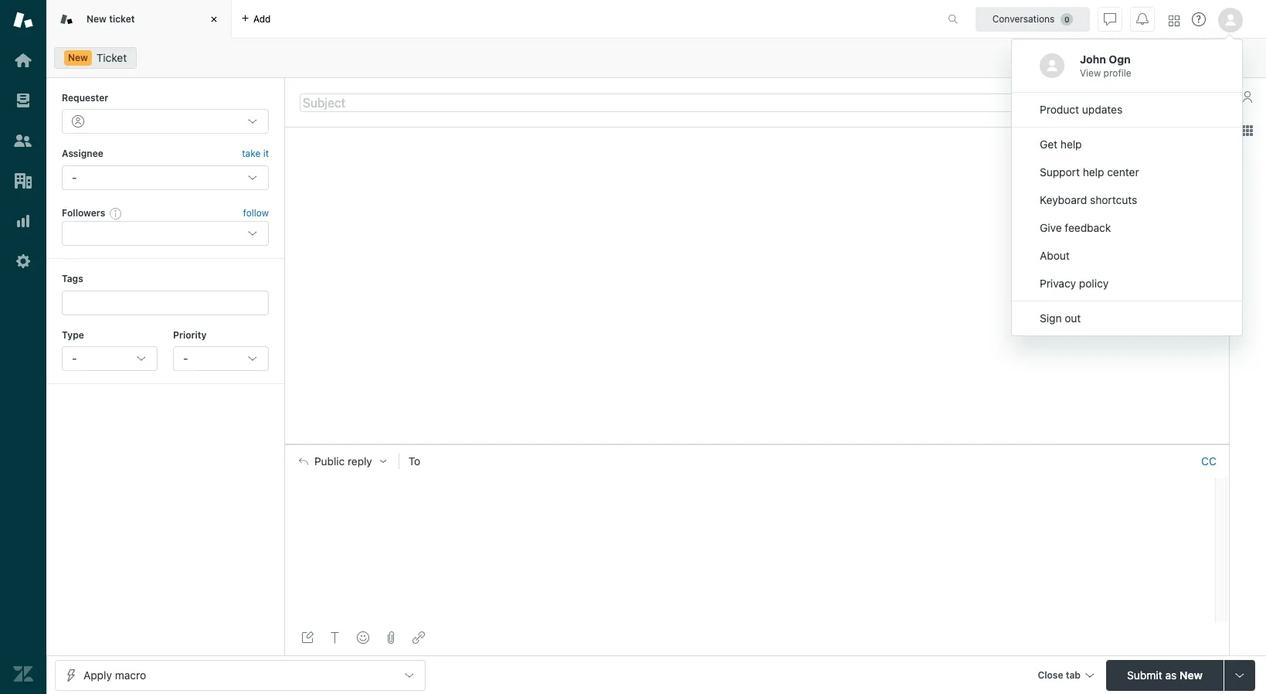 Task type: vqa. For each thing, say whether or not it's contained in the screenshot.
+ New Ticket
no



Task type: locate. For each thing, give the bounding box(es) containing it.
close tab button
[[1031, 660, 1101, 693]]

- button down type
[[62, 346, 158, 371]]

0 horizontal spatial help
[[1061, 138, 1083, 151]]

new ticket tab
[[46, 0, 232, 39]]

reporting image
[[13, 211, 33, 231]]

close tab
[[1038, 669, 1081, 681]]

add button
[[232, 0, 280, 38]]

followers element
[[62, 221, 269, 246]]

1 vertical spatial avatar image
[[1040, 53, 1065, 78]]

reply
[[348, 455, 372, 468]]

ogn
[[1110, 53, 1132, 66]]

1 vertical spatial help
[[1084, 165, 1105, 179]]

get help image
[[1193, 12, 1207, 26]]

- button for priority
[[173, 346, 269, 371]]

follow
[[243, 207, 269, 219]]

public
[[315, 455, 345, 468]]

1 vertical spatial new
[[68, 52, 88, 63]]

avatar image
[[1219, 8, 1244, 32], [1040, 53, 1065, 78]]

john ogn view profile
[[1081, 53, 1132, 79]]

avatar image left view on the right of the page
[[1040, 53, 1065, 78]]

conversations
[[993, 13, 1055, 24]]

new inside secondary element
[[68, 52, 88, 63]]

cc button
[[1202, 454, 1217, 468]]

new for new ticket
[[87, 13, 107, 25]]

about menu item
[[1013, 242, 1243, 270]]

help
[[1061, 138, 1083, 151], [1084, 165, 1105, 179]]

avatar image inside menu
[[1040, 53, 1065, 78]]

tabs tab list
[[46, 0, 932, 39]]

keyboard
[[1040, 193, 1088, 206]]

- for type
[[72, 352, 77, 365]]

follow button
[[243, 206, 269, 220]]

close image
[[206, 12, 222, 27]]

- down the assignee
[[72, 171, 77, 184]]

help for support
[[1084, 165, 1105, 179]]

new inside tab
[[87, 13, 107, 25]]

product updates menu item
[[1013, 96, 1243, 124]]

0 vertical spatial help
[[1061, 138, 1083, 151]]

submit as new
[[1128, 668, 1203, 681]]

add link (cmd k) image
[[413, 632, 425, 644]]

- button
[[62, 346, 158, 371], [173, 346, 269, 371]]

center
[[1108, 165, 1140, 179]]

- for priority
[[183, 352, 188, 365]]

menu
[[1012, 39, 1244, 336]]

conversations button
[[976, 7, 1091, 31]]

Subject field
[[300, 93, 1214, 112]]

public reply button
[[285, 445, 399, 478]]

admin image
[[13, 251, 33, 271]]

2 - button from the left
[[173, 346, 269, 371]]

help right get on the top
[[1061, 138, 1083, 151]]

0 horizontal spatial avatar image
[[1040, 53, 1065, 78]]

apply
[[83, 668, 112, 681]]

0 horizontal spatial - button
[[62, 346, 158, 371]]

privacy
[[1040, 277, 1077, 290]]

new
[[87, 13, 107, 25], [68, 52, 88, 63], [1180, 668, 1203, 681]]

info on adding followers image
[[110, 207, 122, 220]]

requester
[[62, 92, 108, 104]]

keyboard shortcuts
[[1040, 193, 1138, 206]]

give
[[1040, 221, 1063, 234]]

macro
[[115, 668, 146, 681]]

sign out menu item
[[1013, 305, 1243, 332]]

-
[[72, 171, 77, 184], [72, 352, 77, 365], [183, 352, 188, 365]]

organizations image
[[13, 171, 33, 191]]

main element
[[0, 0, 46, 694]]

1 horizontal spatial avatar image
[[1219, 8, 1244, 32]]

shortcuts
[[1091, 193, 1138, 206]]

tab
[[1067, 669, 1081, 681]]

- down type
[[72, 352, 77, 365]]

avatar image right get help icon
[[1219, 8, 1244, 32]]

zendesk products image
[[1170, 15, 1180, 26]]

0 vertical spatial new
[[87, 13, 107, 25]]

give feedback
[[1040, 221, 1112, 234]]

add
[[254, 13, 271, 24]]

zendesk support image
[[13, 10, 33, 30]]

- down priority
[[183, 352, 188, 365]]

help for get
[[1061, 138, 1083, 151]]

1 horizontal spatial help
[[1084, 165, 1105, 179]]

- button down priority
[[173, 346, 269, 371]]

get started image
[[13, 50, 33, 70]]

1 - button from the left
[[62, 346, 158, 371]]

new ticket
[[87, 13, 135, 25]]

view
[[1081, 67, 1102, 79]]

support help center menu item
[[1013, 158, 1243, 186]]

1 horizontal spatial - button
[[173, 346, 269, 371]]

support
[[1040, 165, 1081, 179]]

button displays agent's chat status as invisible. image
[[1105, 13, 1117, 25]]

tags
[[62, 273, 83, 285]]

help up keyboard shortcuts
[[1084, 165, 1105, 179]]



Task type: describe. For each thing, give the bounding box(es) containing it.
add attachment image
[[385, 632, 397, 644]]

- inside assignee element
[[72, 171, 77, 184]]

give feedback menu item
[[1013, 214, 1243, 242]]

keyboard shortcuts menu item
[[1013, 186, 1243, 214]]

assignee
[[62, 148, 103, 160]]

format text image
[[329, 632, 342, 644]]

submit
[[1128, 668, 1163, 681]]

apply macro
[[83, 668, 146, 681]]

insert emojis image
[[357, 632, 369, 644]]

public reply
[[315, 455, 372, 468]]

views image
[[13, 90, 33, 111]]

0 vertical spatial avatar image
[[1219, 8, 1244, 32]]

about
[[1040, 249, 1070, 262]]

john
[[1081, 53, 1107, 66]]

privacy policy menu item
[[1013, 270, 1243, 298]]

to
[[409, 454, 421, 468]]

product
[[1040, 103, 1080, 116]]

customer context image
[[1242, 90, 1255, 103]]

take it button
[[242, 146, 269, 162]]

updates
[[1083, 103, 1123, 116]]

get help menu item
[[1013, 131, 1243, 158]]

privacy policy
[[1040, 277, 1109, 290]]

ticket
[[96, 51, 127, 64]]

customers image
[[13, 131, 33, 151]]

take it
[[242, 148, 269, 160]]

close
[[1038, 669, 1064, 681]]

get help
[[1040, 138, 1083, 151]]

priority
[[173, 329, 207, 341]]

policy
[[1080, 277, 1109, 290]]

support help center
[[1040, 165, 1140, 179]]

menu containing john ogn
[[1012, 39, 1244, 336]]

take
[[242, 148, 261, 160]]

requester element
[[62, 109, 269, 134]]

feedback
[[1066, 221, 1112, 234]]

get
[[1040, 138, 1058, 151]]

zendesk image
[[13, 664, 33, 684]]

minimize composer image
[[751, 438, 763, 451]]

apps image
[[1242, 124, 1255, 137]]

profile
[[1104, 67, 1132, 79]]

ticket
[[109, 13, 135, 25]]

secondary element
[[46, 43, 1267, 73]]

type
[[62, 329, 84, 341]]

sign
[[1040, 312, 1062, 325]]

out
[[1065, 312, 1082, 325]]

cc
[[1202, 454, 1217, 468]]

tags element
[[62, 290, 269, 315]]

sign out
[[1040, 312, 1082, 325]]

assignee element
[[62, 165, 269, 190]]

followers
[[62, 207, 105, 219]]

displays possible ticket submission types image
[[1234, 669, 1247, 681]]

draft mode image
[[301, 632, 314, 644]]

as
[[1166, 668, 1177, 681]]

it
[[263, 148, 269, 160]]

- button for type
[[62, 346, 158, 371]]

notifications image
[[1137, 13, 1149, 25]]

2 vertical spatial new
[[1180, 668, 1203, 681]]

product updates
[[1040, 103, 1123, 116]]

new for new
[[68, 52, 88, 63]]



